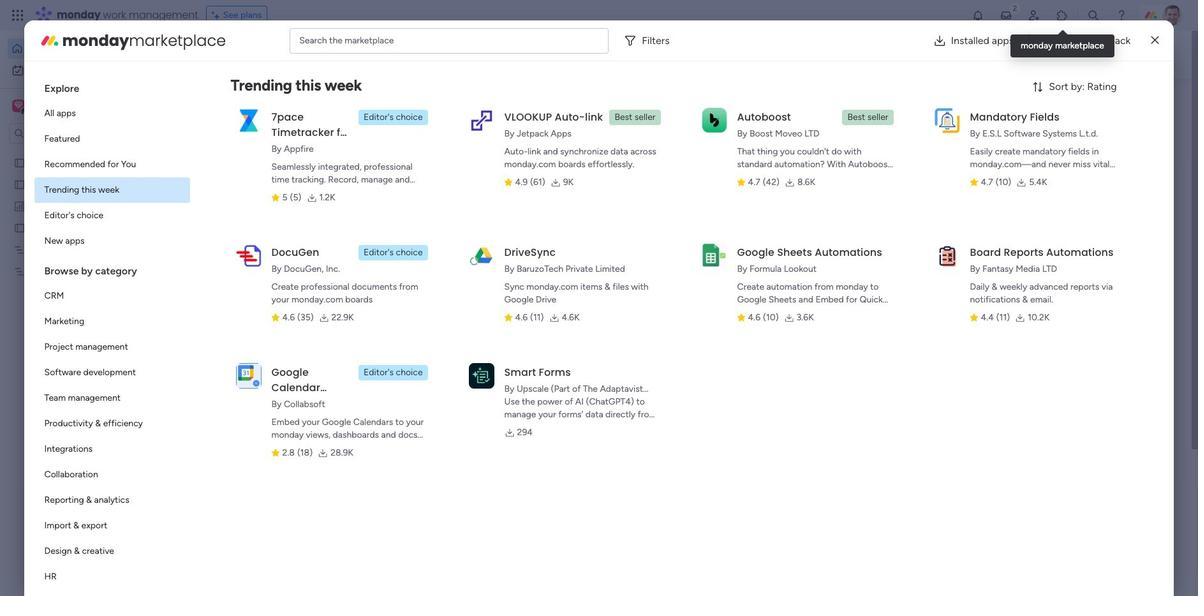 Task type: describe. For each thing, give the bounding box(es) containing it.
v2 user feedback image
[[960, 47, 969, 62]]

workspace selection element
[[12, 98, 107, 115]]

terry turtle image
[[1163, 5, 1183, 26]]

component image
[[477, 253, 488, 265]]

update feed image
[[1000, 9, 1013, 22]]

0 vertical spatial monday marketplace image
[[1056, 9, 1069, 22]]

search everything image
[[1087, 9, 1100, 22]]

quick search results list box
[[235, 119, 919, 445]]

workspace image
[[14, 99, 23, 113]]

workspace image
[[12, 99, 25, 113]]

invite members image
[[1028, 9, 1041, 22]]

templates image image
[[961, 257, 1130, 345]]

public dashboard image inside the 'quick search results' list box
[[702, 233, 716, 247]]

Search in workspace field
[[27, 126, 107, 141]]

1 horizontal spatial public board image
[[251, 389, 265, 403]]

see plans image
[[212, 8, 223, 22]]

v2 bolt switch image
[[1059, 48, 1067, 62]]

0 vertical spatial public dashboard image
[[13, 200, 26, 212]]

1 heading from the top
[[34, 71, 190, 101]]

close recently visited image
[[235, 104, 251, 119]]

2 heading from the top
[[34, 254, 190, 283]]

1 circle o image from the top
[[969, 152, 977, 162]]

notifications image
[[972, 9, 985, 22]]



Task type: vqa. For each thing, say whether or not it's contained in the screenshot.
select product icon
yes



Task type: locate. For each thing, give the bounding box(es) containing it.
1 horizontal spatial monday marketplace image
[[1056, 9, 1069, 22]]

0 horizontal spatial monday marketplace image
[[39, 30, 60, 51]]

1 horizontal spatial component image
[[702, 253, 713, 265]]

help image
[[1115, 9, 1128, 22]]

component image
[[251, 253, 263, 265], [702, 253, 713, 265]]

public board image
[[13, 156, 26, 168], [13, 221, 26, 234], [251, 233, 265, 247]]

check circle image
[[969, 136, 977, 146]]

1 vertical spatial heading
[[34, 254, 190, 283]]

2 vertical spatial circle o image
[[969, 185, 977, 195]]

0 vertical spatial circle o image
[[969, 152, 977, 162]]

1 horizontal spatial public dashboard image
[[702, 233, 716, 247]]

2 vertical spatial public board image
[[251, 389, 265, 403]]

0 vertical spatial public board image
[[13, 178, 26, 190]]

1 vertical spatial circle o image
[[969, 169, 977, 178]]

2 component image from the left
[[702, 253, 713, 265]]

option
[[8, 38, 155, 59], [8, 60, 155, 80], [34, 101, 190, 126], [34, 126, 190, 152], [0, 151, 163, 153], [34, 152, 190, 177], [34, 177, 190, 203], [34, 203, 190, 228], [34, 228, 190, 254], [34, 283, 190, 309], [34, 309, 190, 334], [34, 334, 190, 360], [34, 360, 190, 385], [34, 385, 190, 411], [34, 411, 190, 436], [34, 436, 190, 462], [34, 462, 190, 488], [34, 488, 190, 513], [34, 513, 190, 539], [34, 539, 190, 564], [34, 564, 190, 590]]

3 circle o image from the top
[[969, 185, 977, 195]]

monday marketplace image
[[1056, 9, 1069, 22], [39, 30, 60, 51]]

app logo image
[[236, 108, 261, 133], [469, 108, 494, 133], [702, 108, 727, 133], [935, 108, 960, 133], [236, 243, 261, 268], [469, 243, 494, 268], [702, 243, 727, 268], [935, 243, 960, 268], [236, 363, 261, 388], [469, 363, 494, 388]]

heading
[[34, 71, 190, 101], [34, 254, 190, 283]]

list box
[[34, 71, 190, 596], [0, 149, 163, 454]]

circle o image
[[969, 152, 977, 162], [969, 169, 977, 178], [969, 185, 977, 195]]

0 horizontal spatial public dashboard image
[[13, 200, 26, 212]]

dapulse x slim image
[[1151, 33, 1159, 48]]

check circle image
[[969, 120, 977, 129]]

1 component image from the left
[[251, 253, 263, 265]]

1 vertical spatial public dashboard image
[[702, 233, 716, 247]]

0 horizontal spatial component image
[[251, 253, 263, 265]]

2 circle o image from the top
[[969, 169, 977, 178]]

public dashboard image
[[13, 200, 26, 212], [702, 233, 716, 247]]

2 horizontal spatial public board image
[[477, 233, 491, 247]]

1 vertical spatial monday marketplace image
[[39, 30, 60, 51]]

public board image
[[13, 178, 26, 190], [477, 233, 491, 247], [251, 389, 265, 403]]

0 horizontal spatial public board image
[[13, 178, 26, 190]]

0 vertical spatial heading
[[34, 71, 190, 101]]

select product image
[[11, 9, 24, 22]]

2 image
[[1010, 1, 1021, 15]]

1 vertical spatial public board image
[[477, 233, 491, 247]]



